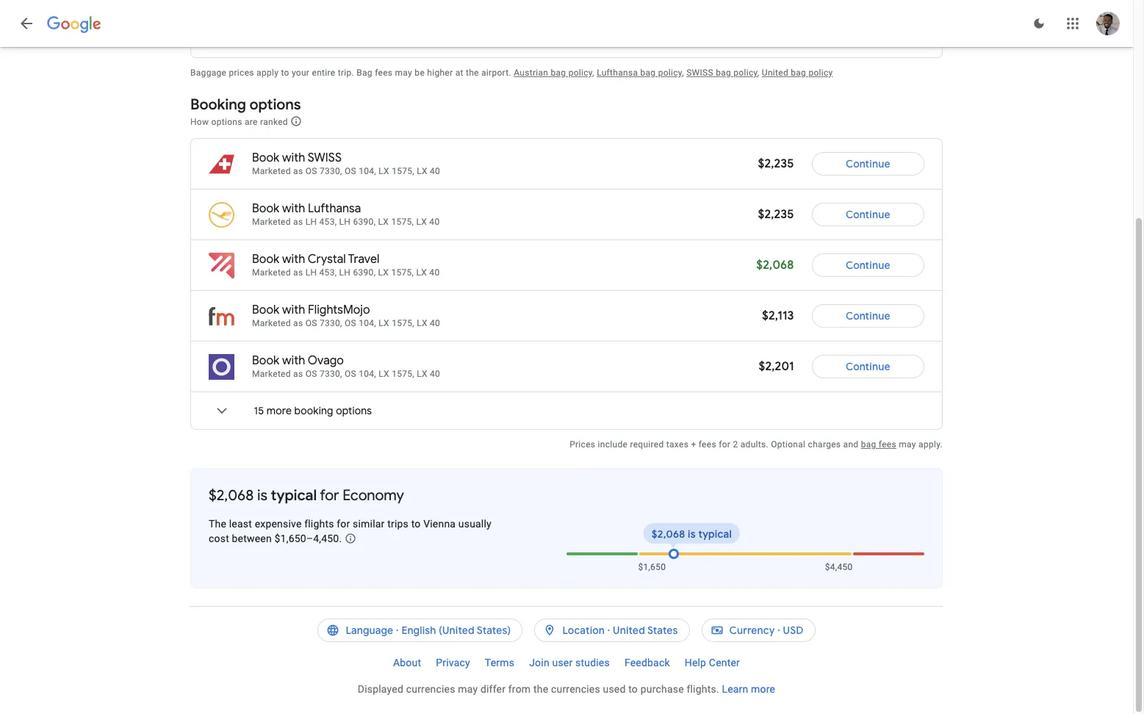 Task type: describe. For each thing, give the bounding box(es) containing it.
3 policy from the left
[[734, 68, 758, 78]]

continue for book with crystal travel
[[846, 259, 891, 272]]

english
[[402, 624, 436, 637]]

differ
[[481, 684, 506, 695]]

bag fees button
[[861, 440, 897, 450]]

1 , from the left
[[593, 68, 595, 78]]

104, for book with flightsmojo
[[359, 318, 376, 329]]

join user studies link
[[522, 651, 617, 675]]

$4,450
[[825, 562, 853, 573]]

learn more link
[[722, 684, 776, 695]]

7330, for ovago
[[320, 369, 342, 379]]

as inside book with crystal travel marketed as lh 453, lh 6390, lx 1575, lx 40
[[293, 268, 303, 278]]

$2,068 is typical
[[652, 528, 732, 541]]

ovago
[[308, 354, 344, 368]]

2235 US dollars text field
[[758, 157, 794, 171]]

location
[[563, 624, 605, 637]]

currency
[[730, 624, 775, 637]]

0 vertical spatial swiss
[[687, 68, 714, 78]]

united states
[[613, 624, 678, 637]]

continue for book with ovago
[[846, 360, 891, 373]]

typical for $2,068 is typical for economy
[[271, 487, 317, 505]]

0 vertical spatial more
[[267, 404, 292, 418]]

and
[[844, 440, 859, 450]]

is for $2,068 is typical for economy
[[257, 487, 268, 505]]

flights.
[[687, 684, 720, 695]]

7330, for flightsmojo
[[320, 318, 342, 329]]

english (united states)
[[402, 624, 511, 637]]

terms link
[[478, 651, 522, 675]]

0 horizontal spatial fees
[[375, 68, 393, 78]]

about
[[393, 657, 421, 669]]

usd
[[783, 624, 804, 637]]

required
[[630, 440, 664, 450]]

1 policy from the left
[[569, 68, 593, 78]]

how
[[190, 117, 209, 127]]

2 policy from the left
[[658, 68, 682, 78]]

marketed for book with swiss
[[252, 166, 291, 176]]

+
[[691, 440, 697, 450]]

booking
[[190, 96, 246, 114]]

taxes
[[667, 440, 689, 450]]

40 for book with swiss
[[430, 166, 440, 176]]

1 vertical spatial may
[[899, 440, 917, 450]]

0 vertical spatial united
[[762, 68, 789, 78]]

$2,235 for lufthansa
[[758, 207, 794, 222]]

$2,235 for swiss
[[758, 157, 794, 171]]

is for $2,068 is typical
[[688, 528, 696, 541]]

as for flightsmojo
[[293, 318, 303, 329]]

1575, for ovago
[[392, 369, 415, 379]]

learn more about booking options element
[[291, 113, 302, 129]]

flights
[[304, 518, 334, 530]]

about link
[[386, 651, 429, 675]]

book for book with crystal travel
[[252, 252, 280, 267]]

flightsmojo
[[308, 303, 370, 318]]

book with crystal travel marketed as lh 453, lh 6390, lx 1575, lx 40
[[252, 252, 440, 278]]

book with ovago marketed as os 7330, os 104, lx 1575, lx 40
[[252, 354, 440, 379]]

0 vertical spatial for
[[719, 440, 731, 450]]

0 vertical spatial to
[[281, 68, 289, 78]]

$2,201
[[759, 360, 794, 374]]

join
[[529, 657, 550, 669]]

with for flightsmojo
[[282, 303, 305, 318]]

0 horizontal spatial the
[[466, 68, 479, 78]]

used
[[603, 684, 626, 695]]

at
[[456, 68, 464, 78]]

2 vertical spatial may
[[458, 684, 478, 695]]

prices
[[229, 68, 254, 78]]

displayed
[[358, 684, 404, 695]]

to inside the least expensive flights for similar trips to vienna usually cost between $1,650–4,450.
[[411, 518, 421, 530]]

1 horizontal spatial more
[[751, 684, 776, 695]]

studies
[[576, 657, 610, 669]]

15 more booking options
[[254, 404, 372, 418]]

as for lufthansa
[[293, 217, 303, 227]]

trips
[[388, 518, 409, 530]]

higher
[[427, 68, 453, 78]]

join user studies
[[529, 657, 610, 669]]

feedback link
[[617, 651, 678, 675]]

help center
[[685, 657, 740, 669]]

$1,650
[[638, 562, 666, 573]]

453, inside book with lufthansa marketed as lh 453, lh 6390, lx 1575, lx 40
[[319, 217, 337, 227]]

ranked
[[260, 117, 288, 127]]

change appearance image
[[1022, 6, 1057, 41]]

optional
[[771, 440, 806, 450]]

6390, inside book with crystal travel marketed as lh 453, lh 6390, lx 1575, lx 40
[[353, 268, 376, 278]]

privacy link
[[429, 651, 478, 675]]

$2,113
[[762, 309, 794, 323]]

booking
[[294, 404, 334, 418]]

are
[[245, 117, 258, 127]]

2 currencies from the left
[[551, 684, 601, 695]]

with for ovago
[[282, 354, 305, 368]]

expensive
[[255, 518, 302, 530]]

learn
[[722, 684, 749, 695]]

entire
[[312, 68, 336, 78]]

continue for book with lufthansa
[[846, 208, 891, 221]]

continue button for book with flightsmojo
[[812, 298, 925, 334]]

apply
[[257, 68, 279, 78]]

7330, for swiss
[[320, 166, 342, 176]]

options for booking
[[250, 96, 301, 114]]

as for ovago
[[293, 369, 303, 379]]

book for book with flightsmojo
[[252, 303, 280, 318]]

$2,068 for $2,068
[[757, 258, 794, 273]]

book with swiss marketed as os 7330, os 104, lx 1575, lx 40
[[252, 151, 440, 176]]

least
[[229, 518, 252, 530]]

trip.
[[338, 68, 354, 78]]

1 horizontal spatial lufthansa
[[597, 68, 638, 78]]

book for book with lufthansa
[[252, 201, 280, 216]]

displayed currencies may differ from the currencies used to purchase flights. learn more
[[358, 684, 776, 695]]

purchase
[[641, 684, 684, 695]]

2 horizontal spatial fees
[[879, 440, 897, 450]]

crystal
[[308, 252, 346, 267]]

center
[[709, 657, 740, 669]]

travel
[[348, 252, 380, 267]]

$2,068 for $2,068 is typical for economy
[[209, 487, 254, 505]]

2 vertical spatial options
[[336, 404, 372, 418]]

help center link
[[678, 651, 748, 675]]

user
[[552, 657, 573, 669]]

prices
[[570, 440, 596, 450]]

4 policy from the left
[[809, 68, 833, 78]]

feedback
[[625, 657, 670, 669]]

austrian bag policy link
[[514, 68, 593, 78]]

$2,068 is typical for economy
[[209, 487, 404, 505]]

40 for book with ovago
[[430, 369, 440, 379]]



Task type: vqa. For each thing, say whether or not it's contained in the screenshot.
$2,201
yes



Task type: locate. For each thing, give the bounding box(es) containing it.
more right learn
[[751, 684, 776, 695]]

1 vertical spatial for
[[320, 487, 339, 505]]

3 7330, from the top
[[320, 369, 342, 379]]

1 104, from the top
[[359, 166, 376, 176]]

1 vertical spatial $2,068
[[209, 487, 254, 505]]

2 vertical spatial 104,
[[359, 369, 376, 379]]

2 horizontal spatial ,
[[758, 68, 760, 78]]

5 book from the top
[[252, 354, 280, 368]]

1575, for flightsmojo
[[392, 318, 415, 329]]

40
[[430, 166, 440, 176], [430, 217, 440, 227], [430, 268, 440, 278], [430, 318, 440, 329], [430, 369, 440, 379]]

os
[[306, 166, 317, 176], [345, 166, 357, 176], [306, 318, 317, 329], [345, 318, 357, 329], [306, 369, 317, 379], [345, 369, 357, 379]]

1 horizontal spatial the
[[534, 684, 549, 695]]

4 book from the top
[[252, 303, 280, 318]]

for left the 2
[[719, 440, 731, 450]]

2 vertical spatial $2,068
[[652, 528, 686, 541]]

1 vertical spatial options
[[211, 117, 242, 127]]

with inside the book with swiss marketed as os 7330, os 104, lx 1575, lx 40
[[282, 151, 305, 165]]

to left your
[[281, 68, 289, 78]]

swiss up book with lufthansa marketed as lh 453, lh 6390, lx 1575, lx 40
[[308, 151, 342, 165]]

prices include required taxes + fees for 2 adults. optional charges and bag fees may apply.
[[570, 440, 943, 450]]

0 horizontal spatial is
[[257, 487, 268, 505]]

104, inside book with flightsmojo marketed as os 7330, os 104, lx 1575, lx 40
[[359, 318, 376, 329]]

with
[[282, 151, 305, 165], [282, 201, 305, 216], [282, 252, 305, 267], [282, 303, 305, 318], [282, 354, 305, 368]]

vienna
[[424, 518, 456, 530]]

lufthansa right austrian bag policy link
[[597, 68, 638, 78]]

$2,068 up the least
[[209, 487, 254, 505]]

your
[[292, 68, 310, 78]]

go back image
[[18, 15, 35, 32]]

7330, up book with lufthansa marketed as lh 453, lh 6390, lx 1575, lx 40
[[320, 166, 342, 176]]

apply.
[[919, 440, 943, 450]]

options down booking
[[211, 117, 242, 127]]

lufthansa inside book with lufthansa marketed as lh 453, lh 6390, lx 1575, lx 40
[[308, 201, 361, 216]]

0 horizontal spatial to
[[281, 68, 289, 78]]

marketed inside book with flightsmojo marketed as os 7330, os 104, lx 1575, lx 40
[[252, 318, 291, 329]]

5 marketed from the top
[[252, 369, 291, 379]]

0 vertical spatial the
[[466, 68, 479, 78]]

with down the book with swiss marketed as os 7330, os 104, lx 1575, lx 40
[[282, 201, 305, 216]]

4 continue button from the top
[[812, 298, 925, 334]]

1 with from the top
[[282, 151, 305, 165]]

6390,
[[353, 217, 376, 227], [353, 268, 376, 278]]

0 horizontal spatial united
[[613, 624, 645, 637]]

1575, inside book with ovago marketed as os 7330, os 104, lx 1575, lx 40
[[392, 369, 415, 379]]

bag
[[551, 68, 566, 78], [641, 68, 656, 78], [716, 68, 732, 78], [791, 68, 807, 78], [861, 440, 877, 450]]

learn more about price insights image
[[345, 533, 357, 545]]

104, up book with lufthansa marketed as lh 453, lh 6390, lx 1575, lx 40
[[359, 166, 376, 176]]

(united
[[439, 624, 475, 637]]

help
[[685, 657, 707, 669]]

2201 US dollars text field
[[759, 360, 794, 374]]

3 , from the left
[[758, 68, 760, 78]]

1575, inside book with lufthansa marketed as lh 453, lh 6390, lx 1575, lx 40
[[391, 217, 414, 227]]

2 marketed from the top
[[252, 217, 291, 227]]

7330, inside the book with swiss marketed as os 7330, os 104, lx 1575, lx 40
[[320, 166, 342, 176]]

2 with from the top
[[282, 201, 305, 216]]

swiss right the lufthansa bag policy link
[[687, 68, 714, 78]]

$2,235 up 2235 us dollars text field
[[758, 157, 794, 171]]

book for book with ovago
[[252, 354, 280, 368]]

with inside book with crystal travel marketed as lh 453, lh 6390, lx 1575, lx 40
[[282, 252, 305, 267]]

2 as from the top
[[293, 217, 303, 227]]

lufthansa down the book with swiss marketed as os 7330, os 104, lx 1575, lx 40
[[308, 201, 361, 216]]

2 , from the left
[[682, 68, 684, 78]]

with left flightsmojo
[[282, 303, 305, 318]]

40 inside book with flightsmojo marketed as os 7330, os 104, lx 1575, lx 40
[[430, 318, 440, 329]]

currencies down the join user studies
[[551, 684, 601, 695]]

continue button for book with ovago
[[812, 349, 925, 385]]

as up book with flightsmojo marketed as os 7330, os 104, lx 1575, lx 40
[[293, 268, 303, 278]]

continue button for book with swiss
[[812, 146, 925, 182]]

1575, for lufthansa
[[391, 217, 414, 227]]

1 vertical spatial 6390,
[[353, 268, 376, 278]]

2 horizontal spatial to
[[629, 684, 638, 695]]

4 continue from the top
[[846, 310, 891, 323]]

7330, inside book with flightsmojo marketed as os 7330, os 104, lx 1575, lx 40
[[320, 318, 342, 329]]

$2,235
[[758, 157, 794, 171], [758, 207, 794, 222]]

options
[[250, 96, 301, 114], [211, 117, 242, 127], [336, 404, 372, 418]]

1 book from the top
[[252, 151, 280, 165]]

may left apply.
[[899, 440, 917, 450]]

1 horizontal spatial united
[[762, 68, 789, 78]]

2 453, from the top
[[319, 268, 337, 278]]

airport.
[[482, 68, 512, 78]]

with left "crystal"
[[282, 252, 305, 267]]

2 horizontal spatial may
[[899, 440, 917, 450]]

$2,068 for $2,068 is typical
[[652, 528, 686, 541]]

$2,068 down 2235 us dollars text field
[[757, 258, 794, 273]]

1 $2,235 from the top
[[758, 157, 794, 171]]

book inside the book with swiss marketed as os 7330, os 104, lx 1575, lx 40
[[252, 151, 280, 165]]

1 horizontal spatial fees
[[699, 440, 717, 450]]

marketed inside the book with swiss marketed as os 7330, os 104, lx 1575, lx 40
[[252, 166, 291, 176]]

1 horizontal spatial swiss
[[687, 68, 714, 78]]

1575, inside book with flightsmojo marketed as os 7330, os 104, lx 1575, lx 40
[[392, 318, 415, 329]]

1575, for swiss
[[392, 166, 415, 176]]

with for lufthansa
[[282, 201, 305, 216]]

0 vertical spatial is
[[257, 487, 268, 505]]

2113 US dollars text field
[[762, 309, 794, 323]]

1 horizontal spatial ,
[[682, 68, 684, 78]]

lx
[[379, 166, 390, 176], [417, 166, 428, 176], [378, 217, 389, 227], [416, 217, 427, 227], [378, 268, 389, 278], [416, 268, 427, 278], [379, 318, 390, 329], [417, 318, 428, 329], [379, 369, 390, 379], [417, 369, 428, 379]]

1 horizontal spatial may
[[458, 684, 478, 695]]

how options are ranked
[[190, 117, 291, 127]]

3 104, from the top
[[359, 369, 376, 379]]

united right swiss bag policy link
[[762, 68, 789, 78]]

1 horizontal spatial currencies
[[551, 684, 601, 695]]

1 horizontal spatial $2,068
[[652, 528, 686, 541]]

more
[[267, 404, 292, 418], [751, 684, 776, 695]]

for inside the least expensive flights for similar trips to vienna usually cost between $1,650–4,450.
[[337, 518, 350, 530]]

policy
[[569, 68, 593, 78], [658, 68, 682, 78], [734, 68, 758, 78], [809, 68, 833, 78]]

may left differ
[[458, 684, 478, 695]]

0 horizontal spatial $2,068
[[209, 487, 254, 505]]

6390, up travel
[[353, 217, 376, 227]]

1 6390, from the top
[[353, 217, 376, 227]]

1 horizontal spatial is
[[688, 528, 696, 541]]

as inside book with lufthansa marketed as lh 453, lh 6390, lx 1575, lx 40
[[293, 217, 303, 227]]

include
[[598, 440, 628, 450]]

booking options
[[190, 96, 301, 114]]

typical for $2,068 is typical
[[699, 528, 732, 541]]

40 inside the book with swiss marketed as os 7330, os 104, lx 1575, lx 40
[[430, 166, 440, 176]]

1575, inside book with crystal travel marketed as lh 453, lh 6390, lx 1575, lx 40
[[391, 268, 414, 278]]

0 vertical spatial lufthansa
[[597, 68, 638, 78]]

economy
[[343, 487, 404, 505]]

, left united bag policy link on the right top of page
[[758, 68, 760, 78]]

as down learn more about booking options image
[[293, 166, 303, 176]]

1 vertical spatial typical
[[699, 528, 732, 541]]

7330, down flightsmojo
[[320, 318, 342, 329]]

0 vertical spatial 104,
[[359, 166, 376, 176]]

2 continue from the top
[[846, 208, 891, 221]]

0 vertical spatial $2,068
[[757, 258, 794, 273]]

for up flights
[[320, 487, 339, 505]]

3 book from the top
[[252, 252, 280, 267]]

1 vertical spatial 104,
[[359, 318, 376, 329]]

104, for book with swiss
[[359, 166, 376, 176]]

2 vertical spatial 7330,
[[320, 369, 342, 379]]

with for crystal
[[282, 252, 305, 267]]

typical
[[271, 487, 317, 505], [699, 528, 732, 541]]

40 inside book with lufthansa marketed as lh 453, lh 6390, lx 1575, lx 40
[[430, 217, 440, 227]]

453,
[[319, 217, 337, 227], [319, 268, 337, 278]]

to right trips
[[411, 518, 421, 530]]

with down learn more about booking options 'element'
[[282, 151, 305, 165]]

0 vertical spatial may
[[395, 68, 413, 78]]

as up book with crystal travel marketed as lh 453, lh 6390, lx 1575, lx 40
[[293, 217, 303, 227]]

as inside the book with swiss marketed as os 7330, os 104, lx 1575, lx 40
[[293, 166, 303, 176]]

1 horizontal spatial options
[[250, 96, 301, 114]]

1 vertical spatial the
[[534, 684, 549, 695]]

for up learn more about price insights icon
[[337, 518, 350, 530]]

15 more booking options image
[[204, 393, 239, 429]]

book inside book with crystal travel marketed as lh 453, lh 6390, lx 1575, lx 40
[[252, 252, 280, 267]]

marketed
[[252, 166, 291, 176], [252, 217, 291, 227], [252, 268, 291, 278], [252, 318, 291, 329], [252, 369, 291, 379]]

4 as from the top
[[293, 318, 303, 329]]

5 continue from the top
[[846, 360, 891, 373]]

5 as from the top
[[293, 369, 303, 379]]

40 for book with flightsmojo
[[430, 318, 440, 329]]

2 104, from the top
[[359, 318, 376, 329]]

2 continue button from the top
[[812, 197, 925, 232]]

1 vertical spatial is
[[688, 528, 696, 541]]

0 vertical spatial $2,235
[[758, 157, 794, 171]]

1 vertical spatial 453,
[[319, 268, 337, 278]]

baggage prices apply to your entire trip.  bag fees may be higher at the airport. austrian bag policy , lufthansa bag policy , swiss bag policy , united bag policy
[[190, 68, 833, 78]]

united
[[762, 68, 789, 78], [613, 624, 645, 637]]

2 6390, from the top
[[353, 268, 376, 278]]

book
[[252, 151, 280, 165], [252, 201, 280, 216], [252, 252, 280, 267], [252, 303, 280, 318], [252, 354, 280, 368]]

continue for book with swiss
[[846, 157, 891, 171]]

options for how
[[211, 117, 242, 127]]

0 vertical spatial 453,
[[319, 217, 337, 227]]

marketed inside book with lufthansa marketed as lh 453, lh 6390, lx 1575, lx 40
[[252, 217, 291, 227]]

15
[[254, 404, 264, 418]]

swiss bag policy link
[[687, 68, 758, 78]]

0 horizontal spatial swiss
[[308, 151, 342, 165]]

3 marketed from the top
[[252, 268, 291, 278]]

1 currencies from the left
[[406, 684, 456, 695]]

1 7330, from the top
[[320, 166, 342, 176]]

marketed for book with lufthansa
[[252, 217, 291, 227]]

the
[[209, 518, 227, 530]]

with inside book with flightsmojo marketed as os 7330, os 104, lx 1575, lx 40
[[282, 303, 305, 318]]

1 vertical spatial swiss
[[308, 151, 342, 165]]

book inside book with flightsmojo marketed as os 7330, os 104, lx 1575, lx 40
[[252, 303, 280, 318]]

7330, inside book with ovago marketed as os 7330, os 104, lx 1575, lx 40
[[320, 369, 342, 379]]

2 horizontal spatial options
[[336, 404, 372, 418]]

0 vertical spatial options
[[250, 96, 301, 114]]

1 continue from the top
[[846, 157, 891, 171]]

learn more about booking options image
[[291, 115, 302, 127]]

continue for book with flightsmojo
[[846, 310, 891, 323]]

continue button for book with crystal travel
[[812, 248, 925, 283]]

2 $2,235 from the top
[[758, 207, 794, 222]]

as inside book with flightsmojo marketed as os 7330, os 104, lx 1575, lx 40
[[293, 318, 303, 329]]

as inside book with ovago marketed as os 7330, os 104, lx 1575, lx 40
[[293, 369, 303, 379]]

usually
[[459, 518, 492, 530]]

1 vertical spatial more
[[751, 684, 776, 695]]

2068 US dollars text field
[[757, 258, 794, 273]]

1 453, from the top
[[319, 217, 337, 227]]

book for book with swiss
[[252, 151, 280, 165]]

options up ranked
[[250, 96, 301, 114]]

1 vertical spatial 7330,
[[320, 318, 342, 329]]

104,
[[359, 166, 376, 176], [359, 318, 376, 329], [359, 369, 376, 379]]

with inside book with ovago marketed as os 7330, os 104, lx 1575, lx 40
[[282, 354, 305, 368]]

marketed for book with ovago
[[252, 369, 291, 379]]

swiss
[[687, 68, 714, 78], [308, 151, 342, 165]]

$2,235 down 2235 us dollars text box
[[758, 207, 794, 222]]

3 continue from the top
[[846, 259, 891, 272]]

0 horizontal spatial options
[[211, 117, 242, 127]]

5 with from the top
[[282, 354, 305, 368]]

austrian
[[514, 68, 549, 78]]

1 horizontal spatial to
[[411, 518, 421, 530]]

2 vertical spatial for
[[337, 518, 350, 530]]

united left states
[[613, 624, 645, 637]]

be
[[415, 68, 425, 78]]

with for swiss
[[282, 151, 305, 165]]

may left be
[[395, 68, 413, 78]]

6390, down travel
[[353, 268, 376, 278]]

similar
[[353, 518, 385, 530]]

0 vertical spatial 7330,
[[320, 166, 342, 176]]

7330, down ovago
[[320, 369, 342, 379]]

1575, inside the book with swiss marketed as os 7330, os 104, lx 1575, lx 40
[[392, 166, 415, 176]]

0 horizontal spatial may
[[395, 68, 413, 78]]

0 vertical spatial typical
[[271, 487, 317, 505]]

as
[[293, 166, 303, 176], [293, 217, 303, 227], [293, 268, 303, 278], [293, 318, 303, 329], [293, 369, 303, 379]]

3 with from the top
[[282, 252, 305, 267]]

0 vertical spatial 6390,
[[353, 217, 376, 227]]

,
[[593, 68, 595, 78], [682, 68, 684, 78], [758, 68, 760, 78]]

to right used
[[629, 684, 638, 695]]

40 for book with lufthansa
[[430, 217, 440, 227]]

to
[[281, 68, 289, 78], [411, 518, 421, 530], [629, 684, 638, 695]]

the right 'at'
[[466, 68, 479, 78]]

continue
[[846, 157, 891, 171], [846, 208, 891, 221], [846, 259, 891, 272], [846, 310, 891, 323], [846, 360, 891, 373]]

more right 15
[[267, 404, 292, 418]]

united bag policy link
[[762, 68, 833, 78]]

bag
[[357, 68, 373, 78]]

3 continue button from the top
[[812, 248, 925, 283]]

104, inside the book with swiss marketed as os 7330, os 104, lx 1575, lx 40
[[359, 166, 376, 176]]

fees right and
[[879, 440, 897, 450]]

, left swiss bag policy link
[[682, 68, 684, 78]]

between
[[232, 533, 272, 545]]

with left ovago
[[282, 354, 305, 368]]

baggage
[[190, 68, 227, 78]]

cost
[[209, 533, 229, 545]]

$2,068 up $1,650
[[652, 528, 686, 541]]

language
[[346, 624, 394, 637]]

$1,650–4,450.
[[275, 533, 342, 545]]

for
[[719, 440, 731, 450], [320, 487, 339, 505], [337, 518, 350, 530]]

states
[[648, 624, 678, 637]]

0 horizontal spatial currencies
[[406, 684, 456, 695]]

lh
[[306, 217, 317, 227], [339, 217, 351, 227], [306, 268, 317, 278], [339, 268, 351, 278]]

the right from
[[534, 684, 549, 695]]

0 horizontal spatial ,
[[593, 68, 595, 78]]

1 vertical spatial lufthansa
[[308, 201, 361, 216]]

2 7330, from the top
[[320, 318, 342, 329]]

40 inside book with ovago marketed as os 7330, os 104, lx 1575, lx 40
[[430, 369, 440, 379]]

4 marketed from the top
[[252, 318, 291, 329]]

the least expensive flights for similar trips to vienna usually cost between $1,650–4,450.
[[209, 518, 492, 545]]

6390, inside book with lufthansa marketed as lh 453, lh 6390, lx 1575, lx 40
[[353, 217, 376, 227]]

lufthansa
[[597, 68, 638, 78], [308, 201, 361, 216]]

1 continue button from the top
[[812, 146, 925, 182]]

book with flightsmojo marketed as os 7330, os 104, lx 1575, lx 40
[[252, 303, 440, 329]]

as up book with ovago marketed as os 7330, os 104, lx 1575, lx 40
[[293, 318, 303, 329]]

0 horizontal spatial typical
[[271, 487, 317, 505]]

fees right +
[[699, 440, 717, 450]]

book inside book with ovago marketed as os 7330, os 104, lx 1575, lx 40
[[252, 354, 280, 368]]

the
[[466, 68, 479, 78], [534, 684, 549, 695]]

continue button for book with lufthansa
[[812, 197, 925, 232]]

adults.
[[741, 440, 769, 450]]

fees right bag at left top
[[375, 68, 393, 78]]

marketed inside book with ovago marketed as os 7330, os 104, lx 1575, lx 40
[[252, 369, 291, 379]]

3 as from the top
[[293, 268, 303, 278]]

453, inside book with crystal travel marketed as lh 453, lh 6390, lx 1575, lx 40
[[319, 268, 337, 278]]

charges
[[808, 440, 841, 450]]

2 book from the top
[[252, 201, 280, 216]]

1 vertical spatial $2,235
[[758, 207, 794, 222]]

0 horizontal spatial lufthansa
[[308, 201, 361, 216]]

marketed inside book with crystal travel marketed as lh 453, lh 6390, lx 1575, lx 40
[[252, 268, 291, 278]]

with inside book with lufthansa marketed as lh 453, lh 6390, lx 1575, lx 40
[[282, 201, 305, 216]]

options right the booking
[[336, 404, 372, 418]]

2 horizontal spatial $2,068
[[757, 258, 794, 273]]

as up 15 more booking options
[[293, 369, 303, 379]]

40 inside book with crystal travel marketed as lh 453, lh 6390, lx 1575, lx 40
[[430, 268, 440, 278]]

terms
[[485, 657, 515, 669]]

104, inside book with ovago marketed as os 7330, os 104, lx 1575, lx 40
[[359, 369, 376, 379]]

currencies down privacy
[[406, 684, 456, 695]]

privacy
[[436, 657, 470, 669]]

104, down book with flightsmojo marketed as os 7330, os 104, lx 1575, lx 40
[[359, 369, 376, 379]]

2235 US dollars text field
[[758, 207, 794, 222]]

104, down flightsmojo
[[359, 318, 376, 329]]

book with lufthansa marketed as lh 453, lh 6390, lx 1575, lx 40
[[252, 201, 440, 227]]

swiss inside the book with swiss marketed as os 7330, os 104, lx 1575, lx 40
[[308, 151, 342, 165]]

lufthansa bag policy link
[[597, 68, 682, 78]]

453, down "crystal"
[[319, 268, 337, 278]]

$2,068
[[757, 258, 794, 273], [209, 487, 254, 505], [652, 528, 686, 541]]

1 as from the top
[[293, 166, 303, 176]]

as for swiss
[[293, 166, 303, 176]]

0 horizontal spatial more
[[267, 404, 292, 418]]

1 vertical spatial united
[[613, 624, 645, 637]]

2 vertical spatial to
[[629, 684, 638, 695]]

1 marketed from the top
[[252, 166, 291, 176]]

states)
[[477, 624, 511, 637]]

5 continue button from the top
[[812, 349, 925, 385]]

104, for book with ovago
[[359, 369, 376, 379]]

4 with from the top
[[282, 303, 305, 318]]

1 horizontal spatial typical
[[699, 528, 732, 541]]

1 vertical spatial to
[[411, 518, 421, 530]]

currencies
[[406, 684, 456, 695], [551, 684, 601, 695]]

book inside book with lufthansa marketed as lh 453, lh 6390, lx 1575, lx 40
[[252, 201, 280, 216]]

, left the lufthansa bag policy link
[[593, 68, 595, 78]]

453, up "crystal"
[[319, 217, 337, 227]]

2
[[733, 440, 738, 450]]

marketed for book with flightsmojo
[[252, 318, 291, 329]]



